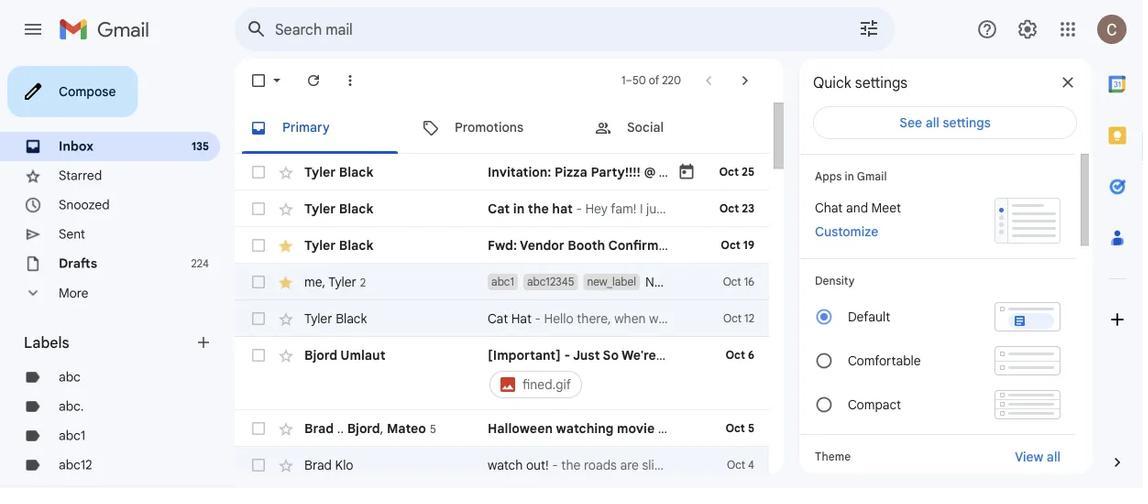Task type: vqa. For each thing, say whether or not it's contained in the screenshot.
Older image
yes



Task type: describe. For each thing, give the bounding box(es) containing it.
invitation: pizza party!!!! @ annually from 5:15pm to 9:15pm on october 30 (cdt) (streetchris182@gmail.c
[[488, 164, 1144, 180]]

just
[[573, 348, 600, 364]]

1 horizontal spatial tab list
[[1092, 59, 1144, 423]]

row containing me
[[235, 264, 769, 301]]

inbox link
[[59, 138, 94, 155]]

apps in gmail
[[815, 170, 887, 183]]

220
[[662, 74, 681, 88]]

cat hat -
[[488, 311, 544, 327]]

@
[[644, 164, 656, 180]]

all for see
[[926, 115, 940, 131]]

row containing brad klo
[[235, 448, 769, 484]]

abc1 inside labels navigation
[[59, 428, 85, 444]]

movie
[[617, 421, 655, 437]]

starred link
[[59, 168, 102, 184]]

older image
[[736, 72, 755, 90]]

bjord umlaut
[[304, 348, 386, 364]]

hat
[[512, 311, 532, 327]]

we're
[[622, 348, 656, 364]]

and
[[846, 200, 869, 216]]

settings inside quick settings element
[[855, 73, 908, 92]]

[important] - just so we're clear...
[[488, 348, 703, 364]]

Search mail text field
[[275, 20, 807, 39]]

4
[[748, 459, 755, 473]]

oct for oct 5
[[726, 422, 745, 436]]

black for 3rd row
[[339, 238, 374, 254]]

new gym
[[646, 274, 701, 290]]

5:15pm
[[750, 164, 794, 180]]

black for seventh row from the bottom
[[339, 201, 374, 217]]

vendor
[[520, 238, 565, 254]]

abc1 link
[[59, 428, 85, 444]]

theme element
[[815, 448, 851, 467]]

me , tyler 2
[[304, 274, 366, 290]]

25
[[742, 166, 755, 179]]

30
[[934, 164, 950, 180]]

4 tyler black from the top
[[304, 311, 367, 327]]

1 50 of 220
[[622, 74, 681, 88]]

oct 12
[[724, 312, 755, 326]]

labels navigation
[[0, 59, 235, 489]]

oct for oct 23
[[720, 202, 739, 216]]

2 tyler black from the top
[[304, 201, 374, 217]]

see
[[900, 115, 923, 131]]

abc1 inside row
[[492, 276, 514, 289]]

oct for oct 4
[[727, 459, 746, 473]]

(cdt)
[[954, 164, 990, 180]]

see all settings button
[[813, 106, 1078, 139]]

are
[[620, 458, 639, 474]]

party!!!!
[[591, 164, 641, 180]]

abc12
[[59, 458, 92, 474]]

more image
[[341, 72, 359, 90]]

to
[[797, 164, 810, 180]]

row containing bjord umlaut
[[235, 337, 769, 411]]

watching
[[556, 421, 614, 437]]

me
[[304, 274, 322, 290]]

3 tyler black from the top
[[304, 238, 374, 254]]

tyler for eighth row from the bottom of the main content containing primary
[[304, 164, 336, 180]]

fwd: vendor booth confirmation
[[488, 238, 691, 254]]

cat for cat in the hat
[[488, 201, 510, 217]]

search mail image
[[240, 13, 273, 46]]

1 horizontal spatial bjord
[[347, 421, 380, 437]]

1 vertical spatial ,
[[380, 421, 384, 437]]

starred
[[59, 168, 102, 184]]

slippery
[[642, 458, 689, 474]]

settings image
[[1017, 18, 1039, 40]]

brad klo
[[304, 458, 354, 474]]

view all button
[[1004, 447, 1072, 469]]

9:15pm
[[813, 164, 857, 180]]

meet
[[872, 200, 901, 216]]

oct for oct 19
[[721, 239, 741, 253]]

halloween watching movie month!
[[488, 421, 702, 437]]

224
[[191, 257, 209, 271]]

2
[[360, 276, 366, 290]]

tab list inside main content
[[235, 103, 769, 154]]

apps
[[815, 170, 842, 183]]

(streetchris182@gmail.c
[[994, 164, 1144, 180]]

brad for brad .. bjord , mateo 5
[[304, 421, 334, 437]]

5 row from the top
[[235, 301, 769, 337]]

more button
[[0, 279, 220, 308]]

brad .. bjord , mateo 5
[[304, 421, 436, 437]]

oct 6
[[726, 349, 755, 363]]

tyler for seventh row from the bottom
[[304, 201, 336, 217]]

1
[[622, 74, 626, 88]]

default
[[848, 309, 891, 325]]

2 row from the top
[[235, 191, 769, 227]]

in for the
[[513, 201, 525, 217]]

hat
[[552, 201, 573, 217]]

oct 19
[[721, 239, 755, 253]]

pizza
[[555, 164, 588, 180]]

abc12 link
[[59, 458, 92, 474]]

view all
[[1015, 449, 1061, 465]]

oct 25
[[719, 166, 755, 179]]

klo
[[335, 458, 354, 474]]

promotions tab
[[407, 103, 579, 154]]

customize button
[[804, 221, 890, 243]]

on
[[861, 164, 876, 180]]

month!
[[658, 421, 702, 437]]

16
[[744, 276, 755, 289]]

gmail
[[857, 170, 887, 183]]

- inside "cell"
[[564, 348, 571, 364]]

settings inside see all settings button
[[943, 115, 991, 131]]

october
[[879, 164, 931, 180]]



Task type: locate. For each thing, give the bounding box(es) containing it.
comfortable
[[848, 353, 921, 369]]

in down invitation:
[[513, 201, 525, 217]]

see all settings
[[900, 115, 991, 131]]

abc
[[59, 370, 81, 386]]

new_label
[[587, 276, 637, 289]]

quick settings element
[[813, 73, 908, 106]]

abc12345
[[527, 276, 574, 289]]

in left on
[[845, 170, 855, 183]]

1 horizontal spatial in
[[845, 170, 855, 183]]

7 row from the top
[[235, 411, 769, 448]]

2 brad from the top
[[304, 458, 332, 474]]

1 vertical spatial the
[[562, 458, 581, 474]]

labels
[[24, 334, 69, 352]]

social
[[627, 120, 664, 136]]

roads
[[584, 458, 617, 474]]

1 vertical spatial all
[[1047, 449, 1061, 465]]

brad left ..
[[304, 421, 334, 437]]

1 cat from the top
[[488, 201, 510, 217]]

oct left 23
[[720, 202, 739, 216]]

oct left 16
[[723, 276, 742, 289]]

0 vertical spatial cat
[[488, 201, 510, 217]]

gym
[[674, 274, 701, 290]]

from
[[717, 164, 746, 180]]

1 brad from the top
[[304, 421, 334, 437]]

1 vertical spatial cat
[[488, 311, 508, 327]]

bjord left umlaut at the left bottom of the page
[[304, 348, 338, 364]]

drafts link
[[59, 256, 97, 272]]

abc1 down fwd:
[[492, 276, 514, 289]]

compose
[[59, 83, 116, 100]]

new
[[646, 274, 671, 290]]

1 horizontal spatial settings
[[943, 115, 991, 131]]

main menu image
[[22, 18, 44, 40]]

black for eighth row from the bottom of the main content containing primary
[[339, 164, 374, 180]]

tyler
[[304, 164, 336, 180], [304, 201, 336, 217], [304, 238, 336, 254], [329, 274, 357, 290], [304, 311, 332, 327]]

advanced search options image
[[851, 10, 888, 47]]

settings right the quick
[[855, 73, 908, 92]]

,
[[322, 274, 326, 290], [380, 421, 384, 437]]

theme
[[815, 451, 851, 465]]

1 row from the top
[[235, 154, 1144, 191]]

tyler black
[[304, 164, 374, 180], [304, 201, 374, 217], [304, 238, 374, 254], [304, 311, 367, 327]]

0 horizontal spatial bjord
[[304, 348, 338, 364]]

oct for oct 12
[[724, 312, 742, 326]]

brad left klo on the bottom of page
[[304, 458, 332, 474]]

oct
[[719, 166, 739, 179], [720, 202, 739, 216], [721, 239, 741, 253], [723, 276, 742, 289], [724, 312, 742, 326], [726, 349, 745, 363], [726, 422, 745, 436], [727, 459, 746, 473]]

1 5 from the left
[[748, 422, 755, 436]]

brad for brad klo
[[304, 458, 332, 474]]

confirmation
[[609, 238, 691, 254]]

today
[[692, 458, 725, 474]]

settings up (cdt)
[[943, 115, 991, 131]]

8 row from the top
[[235, 448, 769, 484]]

snoozed
[[59, 197, 110, 213]]

cell inside row
[[488, 347, 703, 402]]

sent
[[59, 227, 85, 243]]

main content
[[235, 103, 1144, 489]]

1 vertical spatial brad
[[304, 458, 332, 474]]

row
[[235, 154, 1144, 191], [235, 191, 769, 227], [235, 227, 769, 264], [235, 264, 769, 301], [235, 301, 769, 337], [235, 337, 769, 411], [235, 411, 769, 448], [235, 448, 769, 484]]

cat up fwd:
[[488, 201, 510, 217]]

in
[[845, 170, 855, 183], [513, 201, 525, 217]]

social tab
[[580, 103, 753, 154]]

abc1 down abc. "link" at the bottom of the page
[[59, 428, 85, 444]]

support image
[[977, 18, 999, 40]]

cell containing [important] - just so we're clear...
[[488, 347, 703, 402]]

oct for oct 25
[[719, 166, 739, 179]]

0 horizontal spatial ,
[[322, 274, 326, 290]]

all right see at right
[[926, 115, 940, 131]]

None checkbox
[[249, 72, 268, 90], [249, 163, 268, 182], [249, 273, 268, 292], [249, 310, 268, 328], [249, 420, 268, 438], [249, 457, 268, 475], [249, 72, 268, 90], [249, 163, 268, 182], [249, 273, 268, 292], [249, 310, 268, 328], [249, 420, 268, 438], [249, 457, 268, 475]]

watch
[[488, 458, 523, 474]]

cat
[[488, 201, 510, 217], [488, 311, 508, 327]]

all for view
[[1047, 449, 1061, 465]]

0 vertical spatial bjord
[[304, 348, 338, 364]]

6 row from the top
[[235, 337, 769, 411]]

more
[[59, 285, 88, 301]]

1 vertical spatial abc1
[[59, 428, 85, 444]]

0 horizontal spatial settings
[[855, 73, 908, 92]]

cat in the hat -
[[488, 201, 586, 217]]

in inside row
[[513, 201, 525, 217]]

oct 4
[[727, 459, 755, 473]]

0 vertical spatial abc1
[[492, 276, 514, 289]]

main content containing primary
[[235, 103, 1144, 489]]

row containing brad
[[235, 411, 769, 448]]

1 vertical spatial settings
[[943, 115, 991, 131]]

0 horizontal spatial in
[[513, 201, 525, 217]]

oct left 25
[[719, 166, 739, 179]]

0 horizontal spatial tab list
[[235, 103, 769, 154]]

abc link
[[59, 370, 81, 386]]

black
[[339, 164, 374, 180], [339, 201, 374, 217], [339, 238, 374, 254], [336, 311, 367, 327]]

19
[[744, 239, 755, 253]]

1 tyler black from the top
[[304, 164, 374, 180]]

quick settings
[[813, 73, 908, 92]]

cell
[[488, 347, 703, 402]]

tab list
[[1092, 59, 1144, 423], [235, 103, 769, 154]]

0 vertical spatial settings
[[855, 73, 908, 92]]

umlaut
[[341, 348, 386, 364]]

tab list containing primary
[[235, 103, 769, 154]]

[important] - just so we're clear... link
[[488, 347, 703, 365]]

6
[[748, 349, 755, 363]]

oct left 4 on the bottom of the page
[[727, 459, 746, 473]]

halloween watching movie month! link
[[488, 420, 702, 438]]

gmail image
[[59, 11, 159, 48]]

density
[[815, 274, 855, 288]]

1 vertical spatial in
[[513, 201, 525, 217]]

0 vertical spatial the
[[528, 201, 549, 217]]

oct 5
[[726, 422, 755, 436]]

0 vertical spatial all
[[926, 115, 940, 131]]

halloween
[[488, 421, 553, 437]]

mateo
[[387, 421, 426, 437]]

0 vertical spatial in
[[845, 170, 855, 183]]

1 horizontal spatial abc1
[[492, 276, 514, 289]]

1 vertical spatial bjord
[[347, 421, 380, 437]]

primary tab
[[235, 103, 405, 154]]

clear...
[[660, 348, 703, 364]]

of
[[649, 74, 660, 88]]

view
[[1015, 449, 1044, 465]]

..
[[337, 421, 344, 437]]

3 row from the top
[[235, 227, 769, 264]]

out!
[[526, 458, 549, 474]]

oct for oct 16
[[723, 276, 742, 289]]

compact
[[848, 397, 902, 413]]

5 inside brad .. bjord , mateo 5
[[430, 423, 436, 436]]

sent link
[[59, 227, 85, 243]]

2 cat from the top
[[488, 311, 508, 327]]

promotions
[[455, 120, 524, 136]]

5 right mateo
[[430, 423, 436, 436]]

oct for oct 6
[[726, 349, 745, 363]]

fined.gif
[[523, 377, 571, 393]]

chat
[[815, 200, 843, 216]]

None checkbox
[[249, 200, 268, 218], [249, 237, 268, 255], [249, 347, 268, 365], [249, 200, 268, 218], [249, 237, 268, 255], [249, 347, 268, 365]]

0 horizontal spatial 5
[[430, 423, 436, 436]]

invitation:
[[488, 164, 552, 180]]

labels heading
[[24, 334, 194, 352]]

1 horizontal spatial ,
[[380, 421, 384, 437]]

fwd: vendor booth confirmation link
[[488, 237, 691, 255]]

compose button
[[7, 66, 138, 117]]

drafts
[[59, 256, 97, 272]]

in for gmail
[[845, 170, 855, 183]]

all right view
[[1047, 449, 1061, 465]]

None search field
[[235, 7, 895, 51]]

0 horizontal spatial the
[[528, 201, 549, 217]]

1 horizontal spatial the
[[562, 458, 581, 474]]

snoozed link
[[59, 197, 110, 213]]

cat left hat
[[488, 311, 508, 327]]

tyler for 3rd row
[[304, 238, 336, 254]]

the left roads
[[562, 458, 581, 474]]

abc1
[[492, 276, 514, 289], [59, 428, 85, 444]]

refresh image
[[304, 72, 323, 90]]

0 vertical spatial brad
[[304, 421, 334, 437]]

0 horizontal spatial abc1
[[59, 428, 85, 444]]

0 vertical spatial ,
[[322, 274, 326, 290]]

booth
[[568, 238, 606, 254]]

cat for cat hat
[[488, 311, 508, 327]]

0 horizontal spatial all
[[926, 115, 940, 131]]

oct left the 12
[[724, 312, 742, 326]]

, left 2 at the left bottom
[[322, 274, 326, 290]]

watch out! - the roads are slippery today
[[488, 458, 725, 474]]

2 5 from the left
[[430, 423, 436, 436]]

1 horizontal spatial 5
[[748, 422, 755, 436]]

5
[[748, 422, 755, 436], [430, 423, 436, 436]]

bjord right ..
[[347, 421, 380, 437]]

oct up the oct 4
[[726, 422, 745, 436]]

customize
[[815, 224, 879, 240]]

1 horizontal spatial all
[[1047, 449, 1061, 465]]

oct 23
[[720, 202, 755, 216]]

so
[[603, 348, 619, 364]]

oct 16
[[723, 276, 755, 289]]

the left hat
[[528, 201, 549, 217]]

135
[[192, 140, 209, 154]]

abc. link
[[59, 399, 84, 415]]

, left mateo
[[380, 421, 384, 437]]

annually
[[659, 164, 714, 180]]

oct left 6
[[726, 349, 745, 363]]

primary
[[282, 120, 330, 136]]

oct left 19
[[721, 239, 741, 253]]

4 row from the top
[[235, 264, 769, 301]]

display density element
[[815, 274, 1061, 288]]

5 up 4 on the bottom of the page
[[748, 422, 755, 436]]

calendar event image
[[678, 163, 696, 182]]



